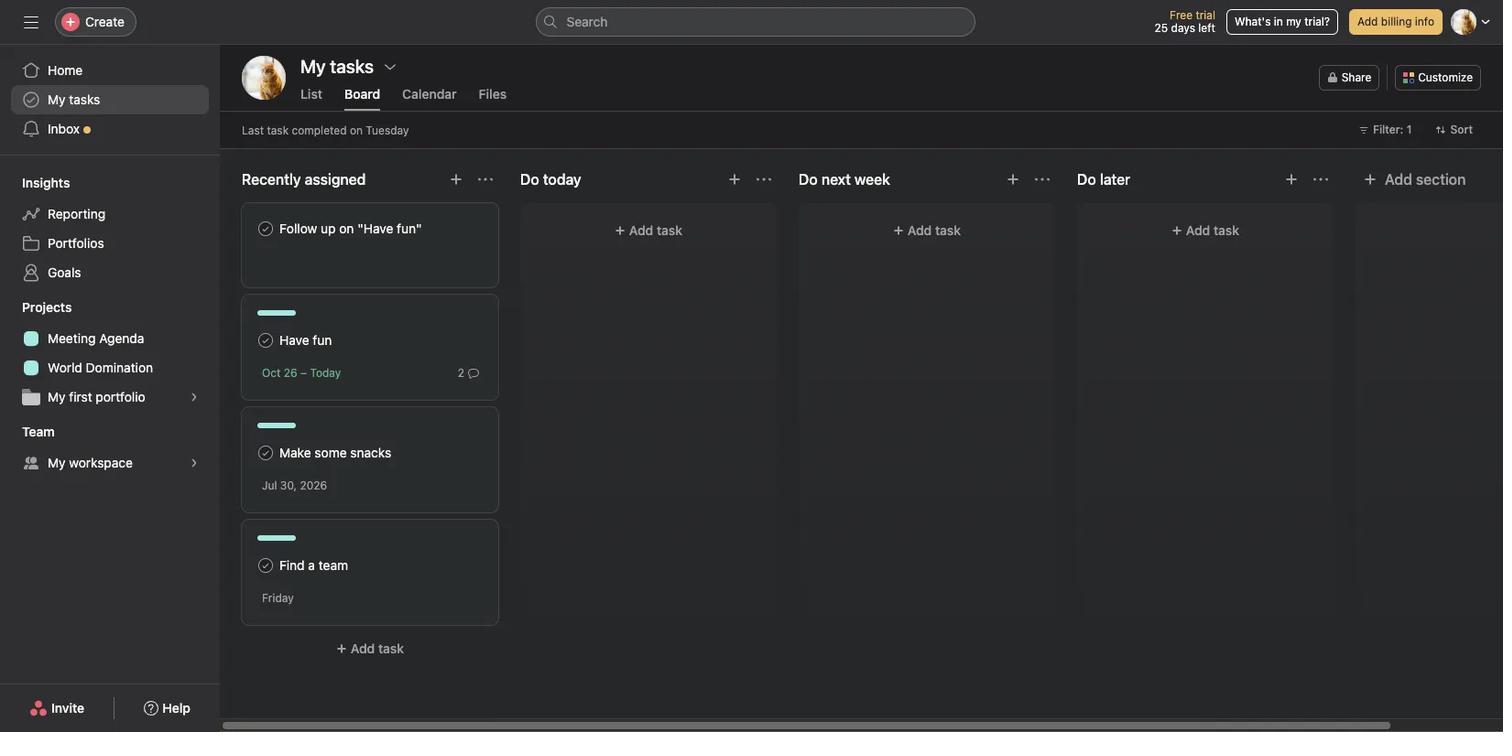 Task type: describe. For each thing, give the bounding box(es) containing it.
add task button for do later
[[1088, 214, 1323, 247]]

create
[[85, 14, 125, 29]]

add task image for recently assigned
[[449, 172, 464, 187]]

days
[[1171, 21, 1195, 35]]

see details, my workspace image
[[189, 458, 200, 469]]

next week
[[821, 171, 890, 188]]

my workspace
[[48, 455, 133, 471]]

completed image for make
[[255, 442, 277, 464]]

invite button
[[17, 693, 96, 725]]

add task button for do next week
[[810, 214, 1044, 247]]

left
[[1198, 21, 1216, 35]]

do today
[[520, 171, 581, 188]]

more section actions image for do next week
[[1035, 172, 1050, 187]]

fun
[[313, 333, 332, 348]]

workspace
[[69, 455, 133, 471]]

jul 30, 2026
[[262, 479, 327, 493]]

my first portfolio
[[48, 389, 145, 405]]

a
[[308, 558, 315, 573]]

meeting agenda link
[[11, 324, 209, 354]]

share
[[1342, 71, 1372, 84]]

reporting
[[48, 206, 105, 222]]

what's in my trial? button
[[1226, 9, 1338, 35]]

my for my workspace
[[48, 455, 66, 471]]

team
[[22, 424, 55, 440]]

add section
[[1385, 171, 1466, 188]]

add task button for do today
[[531, 214, 766, 247]]

add task for do today
[[629, 223, 683, 238]]

info
[[1415, 15, 1434, 28]]

add for add task button corresponding to do later
[[1186, 223, 1210, 238]]

add task image for do today
[[727, 172, 742, 187]]

make
[[279, 445, 311, 461]]

have
[[279, 333, 309, 348]]

more section actions image for recently assigned
[[478, 172, 493, 187]]

filter: 1
[[1373, 123, 1412, 136]]

billing
[[1381, 15, 1412, 28]]

list
[[300, 86, 322, 102]]

trial
[[1196, 8, 1216, 22]]

completed image for follow
[[255, 218, 277, 240]]

make some snacks
[[279, 445, 391, 461]]

follow up on "have fun"
[[279, 221, 422, 236]]

projects button
[[0, 299, 72, 317]]

add billing info
[[1358, 15, 1434, 28]]

completed
[[292, 123, 347, 137]]

last task completed on tuesday
[[242, 123, 409, 137]]

completed image
[[255, 330, 277, 352]]

add section button
[[1356, 163, 1473, 196]]

task for do today
[[657, 223, 683, 238]]

projects element
[[0, 291, 220, 416]]

task for do next week
[[935, 223, 961, 238]]

0 vertical spatial on
[[350, 123, 363, 137]]

mb
[[253, 70, 275, 86]]

my tasks link
[[11, 85, 209, 115]]

projects
[[22, 300, 72, 315]]

today
[[310, 366, 341, 380]]

world domination
[[48, 360, 153, 376]]

add billing info button
[[1349, 9, 1443, 35]]

add task image for do later
[[1284, 172, 1299, 187]]

in
[[1274, 15, 1283, 28]]

world
[[48, 360, 82, 376]]

share button
[[1319, 65, 1380, 91]]

find
[[279, 558, 305, 573]]

portfolios link
[[11, 229, 209, 258]]

friday
[[262, 592, 294, 605]]

inbox
[[48, 121, 80, 136]]

recently assigned
[[242, 171, 366, 188]]

insights
[[22, 175, 70, 191]]

completed image for find
[[255, 555, 277, 577]]

1 vertical spatial on
[[339, 221, 354, 236]]

jul
[[262, 479, 277, 493]]

up
[[321, 221, 336, 236]]

meeting agenda
[[48, 331, 144, 346]]

files
[[479, 86, 507, 102]]

add for add task button related to do next week
[[908, 223, 932, 238]]

add for the add section button
[[1385, 171, 1412, 188]]

global element
[[0, 45, 220, 155]]

my
[[1286, 15, 1302, 28]]

home
[[48, 62, 83, 78]]

team
[[319, 558, 348, 573]]

goals
[[48, 265, 81, 280]]

–
[[301, 366, 307, 380]]

customize button
[[1395, 65, 1481, 91]]

more section actions image for do today
[[757, 172, 771, 187]]

trial?
[[1305, 15, 1330, 28]]

26
[[284, 366, 297, 380]]

add task for do next week
[[908, 223, 961, 238]]

snacks
[[350, 445, 391, 461]]

tasks
[[69, 92, 100, 107]]

board link
[[344, 86, 380, 111]]

"have
[[357, 221, 393, 236]]

do
[[799, 171, 818, 188]]

customize
[[1418, 71, 1473, 84]]



Task type: vqa. For each thing, say whether or not it's contained in the screenshot.
Completed checkbox associated with Follow
yes



Task type: locate. For each thing, give the bounding box(es) containing it.
agenda
[[99, 331, 144, 346]]

section
[[1416, 171, 1466, 188]]

calendar link
[[402, 86, 457, 111]]

add task for do later
[[1186, 223, 1239, 238]]

board
[[344, 86, 380, 102]]

2 vertical spatial completed checkbox
[[255, 555, 277, 577]]

task for do later
[[1214, 223, 1239, 238]]

search list box
[[535, 7, 975, 37]]

filter:
[[1373, 123, 1404, 136]]

1 completed checkbox from the top
[[255, 218, 277, 240]]

list link
[[300, 86, 322, 111]]

world domination link
[[11, 354, 209, 383]]

follow
[[279, 221, 317, 236]]

3 completed checkbox from the top
[[255, 555, 277, 577]]

0 vertical spatial completed image
[[255, 218, 277, 240]]

invite
[[51, 701, 84, 716]]

my inside projects 'element'
[[48, 389, 66, 405]]

first
[[69, 389, 92, 405]]

1 horizontal spatial add task image
[[1284, 172, 1299, 187]]

add task image
[[727, 172, 742, 187], [1284, 172, 1299, 187]]

completed image left find on the bottom left
[[255, 555, 277, 577]]

1 horizontal spatial add task image
[[1006, 172, 1020, 187]]

3 completed image from the top
[[255, 555, 277, 577]]

1 more section actions image from the left
[[478, 172, 493, 187]]

1 vertical spatial completed checkbox
[[255, 330, 277, 352]]

goals link
[[11, 258, 209, 288]]

on right up
[[339, 221, 354, 236]]

2026
[[300, 479, 327, 493]]

add inside button
[[1385, 171, 1412, 188]]

more section actions image left do today
[[478, 172, 493, 187]]

completed checkbox for have
[[255, 330, 277, 352]]

1 vertical spatial my
[[48, 389, 66, 405]]

tuesday
[[366, 123, 409, 137]]

have fun
[[279, 333, 332, 348]]

add
[[1358, 15, 1378, 28], [1385, 171, 1412, 188], [629, 223, 653, 238], [908, 223, 932, 238], [1186, 223, 1210, 238], [351, 641, 375, 657]]

inbox link
[[11, 115, 209, 144]]

reporting link
[[11, 200, 209, 229]]

add task
[[629, 223, 683, 238], [908, 223, 961, 238], [1186, 223, 1239, 238], [351, 641, 404, 657]]

free
[[1170, 8, 1193, 22]]

task
[[267, 123, 289, 137], [657, 223, 683, 238], [935, 223, 961, 238], [1214, 223, 1239, 238], [378, 641, 404, 657]]

completed checkbox for follow
[[255, 218, 277, 240]]

completed checkbox left have
[[255, 330, 277, 352]]

on left tuesday
[[350, 123, 363, 137]]

completed image
[[255, 218, 277, 240], [255, 442, 277, 464], [255, 555, 277, 577]]

completed image left the make
[[255, 442, 277, 464]]

more section actions image for do later
[[1314, 172, 1328, 187]]

2 more section actions image from the left
[[1314, 172, 1328, 187]]

search button
[[535, 7, 975, 37]]

0 horizontal spatial add task image
[[727, 172, 742, 187]]

my left first
[[48, 389, 66, 405]]

Completed checkbox
[[255, 442, 277, 464]]

jul 30, 2026 button
[[262, 479, 327, 493]]

2 button
[[454, 364, 483, 382]]

2 add task image from the left
[[1006, 172, 1020, 187]]

0 horizontal spatial more section actions image
[[478, 172, 493, 187]]

portfolio
[[96, 389, 145, 405]]

1 vertical spatial completed image
[[255, 442, 277, 464]]

show options image
[[383, 60, 398, 74]]

my inside teams element
[[48, 455, 66, 471]]

home link
[[11, 56, 209, 85]]

free trial 25 days left
[[1155, 8, 1216, 35]]

2 my from the top
[[48, 389, 66, 405]]

files link
[[479, 86, 507, 111]]

some
[[315, 445, 347, 461]]

my tasks
[[48, 92, 100, 107]]

help
[[162, 701, 190, 716]]

completed checkbox for find
[[255, 555, 277, 577]]

1 my from the top
[[48, 92, 66, 107]]

2 vertical spatial completed image
[[255, 555, 277, 577]]

sort button
[[1428, 117, 1481, 143]]

0 horizontal spatial more section actions image
[[1035, 172, 1050, 187]]

oct 26 – today
[[262, 366, 341, 380]]

completed checkbox left follow
[[255, 218, 277, 240]]

find a team
[[279, 558, 348, 573]]

my down the team
[[48, 455, 66, 471]]

Completed checkbox
[[255, 218, 277, 240], [255, 330, 277, 352], [255, 555, 277, 577]]

2 more section actions image from the left
[[757, 172, 771, 187]]

2 vertical spatial my
[[48, 455, 66, 471]]

my workspace link
[[11, 449, 209, 478]]

0 vertical spatial completed checkbox
[[255, 218, 277, 240]]

mb button
[[242, 56, 286, 100]]

2 add task image from the left
[[1284, 172, 1299, 187]]

my for my tasks
[[48, 92, 66, 107]]

my tasks
[[300, 56, 374, 77]]

what's
[[1235, 15, 1271, 28]]

1 more section actions image from the left
[[1035, 172, 1050, 187]]

0 horizontal spatial add task image
[[449, 172, 464, 187]]

fun"
[[397, 221, 422, 236]]

1 add task image from the left
[[449, 172, 464, 187]]

add task image left do later
[[1006, 172, 1020, 187]]

insights button
[[0, 174, 70, 192]]

friday button
[[262, 592, 294, 605]]

team button
[[0, 423, 55, 442]]

last
[[242, 123, 264, 137]]

my for my first portfolio
[[48, 389, 66, 405]]

2 completed image from the top
[[255, 442, 277, 464]]

teams element
[[0, 416, 220, 482]]

on
[[350, 123, 363, 137], [339, 221, 354, 236]]

1 horizontal spatial more section actions image
[[1314, 172, 1328, 187]]

meeting
[[48, 331, 96, 346]]

1 completed image from the top
[[255, 218, 277, 240]]

more section actions image left do
[[757, 172, 771, 187]]

0 vertical spatial my
[[48, 92, 66, 107]]

2
[[458, 366, 464, 380]]

more section actions image
[[478, 172, 493, 187], [757, 172, 771, 187]]

25
[[1155, 21, 1168, 35]]

1 add task image from the left
[[727, 172, 742, 187]]

domination
[[86, 360, 153, 376]]

30,
[[280, 479, 297, 493]]

portfolios
[[48, 235, 104, 251]]

my inside global element
[[48, 92, 66, 107]]

help button
[[132, 693, 202, 725]]

add for do today add task button
[[629, 223, 653, 238]]

insights element
[[0, 167, 220, 291]]

do next week
[[799, 171, 890, 188]]

my first portfolio link
[[11, 383, 209, 412]]

filter: 1 button
[[1350, 117, 1420, 143]]

add task image down calendar link at the left top
[[449, 172, 464, 187]]

sort
[[1450, 123, 1473, 136]]

completed image left follow
[[255, 218, 277, 240]]

completed checkbox left find on the bottom left
[[255, 555, 277, 577]]

see details, my first portfolio image
[[189, 392, 200, 403]]

add task image
[[449, 172, 464, 187], [1006, 172, 1020, 187]]

add inside "button"
[[1358, 15, 1378, 28]]

hide sidebar image
[[24, 15, 38, 29]]

what's in my trial?
[[1235, 15, 1330, 28]]

add task image for do next week
[[1006, 172, 1020, 187]]

2 completed checkbox from the top
[[255, 330, 277, 352]]

my
[[48, 92, 66, 107], [48, 389, 66, 405], [48, 455, 66, 471]]

my left tasks
[[48, 92, 66, 107]]

1 horizontal spatial more section actions image
[[757, 172, 771, 187]]

create button
[[55, 7, 136, 37]]

1
[[1407, 123, 1412, 136]]

3 my from the top
[[48, 455, 66, 471]]

more section actions image
[[1035, 172, 1050, 187], [1314, 172, 1328, 187]]



